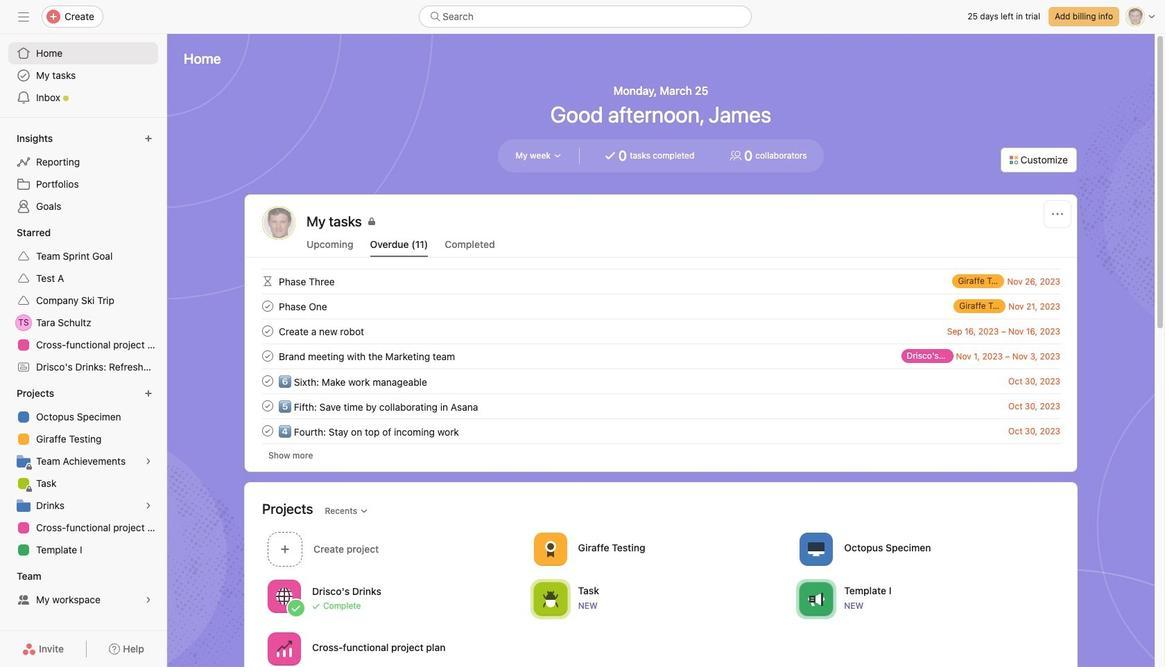 Task type: locate. For each thing, give the bounding box(es) containing it.
1 vertical spatial mark complete image
[[259, 373, 276, 390]]

1 vertical spatial mark complete checkbox
[[259, 348, 276, 365]]

see details, drinks image
[[144, 502, 153, 510]]

actions image
[[1052, 209, 1063, 220]]

projects element
[[0, 381, 166, 565]]

2 vertical spatial mark complete checkbox
[[259, 398, 276, 415]]

hide sidebar image
[[18, 11, 29, 22]]

1 vertical spatial mark complete image
[[259, 323, 276, 340]]

mark complete image
[[259, 298, 276, 315], [259, 323, 276, 340], [259, 398, 276, 415]]

2 vertical spatial mark complete checkbox
[[259, 423, 276, 440]]

2 mark complete image from the top
[[259, 373, 276, 390]]

2 vertical spatial mark complete image
[[259, 423, 276, 440]]

7 list item from the top
[[246, 419, 1077, 444]]

1 mark complete image from the top
[[259, 348, 276, 365]]

mark complete image for third mark complete option from the top
[[259, 398, 276, 415]]

1 mark complete image from the top
[[259, 298, 276, 315]]

megaphone image
[[808, 591, 825, 608]]

list box
[[419, 6, 752, 28]]

mark complete image
[[259, 348, 276, 365], [259, 373, 276, 390], [259, 423, 276, 440]]

0 vertical spatial mark complete checkbox
[[259, 323, 276, 340]]

1 vertical spatial mark complete checkbox
[[259, 373, 276, 390]]

teams element
[[0, 565, 166, 615]]

2 vertical spatial mark complete image
[[259, 398, 276, 415]]

0 vertical spatial mark complete image
[[259, 348, 276, 365]]

2 mark complete image from the top
[[259, 323, 276, 340]]

see details, my workspace image
[[144, 597, 153, 605]]

insights element
[[0, 126, 166, 221]]

3 mark complete checkbox from the top
[[259, 398, 276, 415]]

2 mark complete checkbox from the top
[[259, 348, 276, 365]]

list item
[[246, 269, 1077, 294], [246, 294, 1077, 319], [246, 319, 1077, 344], [246, 344, 1077, 369], [246, 369, 1077, 394], [246, 394, 1077, 419], [246, 419, 1077, 444]]

0 vertical spatial mark complete checkbox
[[259, 298, 276, 315]]

Mark complete checkbox
[[259, 323, 276, 340], [259, 348, 276, 365], [259, 398, 276, 415]]

Mark complete checkbox
[[259, 298, 276, 315], [259, 373, 276, 390], [259, 423, 276, 440]]

3 mark complete image from the top
[[259, 398, 276, 415]]

3 mark complete checkbox from the top
[[259, 423, 276, 440]]

starred element
[[0, 221, 166, 381]]

2 mark complete checkbox from the top
[[259, 373, 276, 390]]

5 list item from the top
[[246, 369, 1077, 394]]

1 mark complete checkbox from the top
[[259, 298, 276, 315]]

bug image
[[542, 591, 559, 608]]

1 list item from the top
[[246, 269, 1077, 294]]

globe image
[[276, 589, 293, 605]]

0 vertical spatial mark complete image
[[259, 298, 276, 315]]

3 list item from the top
[[246, 319, 1077, 344]]



Task type: describe. For each thing, give the bounding box(es) containing it.
6 list item from the top
[[246, 394, 1077, 419]]

dependencies image
[[259, 273, 276, 290]]

ribbon image
[[542, 541, 559, 558]]

new project or portfolio image
[[144, 390, 153, 398]]

new insights image
[[144, 135, 153, 143]]

3 mark complete image from the top
[[259, 423, 276, 440]]

2 list item from the top
[[246, 294, 1077, 319]]

1 mark complete checkbox from the top
[[259, 323, 276, 340]]

computer image
[[808, 541, 825, 558]]

global element
[[0, 34, 166, 117]]

mark complete image for 3rd mark complete option from the bottom
[[259, 323, 276, 340]]

4 list item from the top
[[246, 344, 1077, 369]]

see details, team achievements image
[[144, 458, 153, 466]]

mark complete image for 1st mark complete checkbox from the top of the page
[[259, 298, 276, 315]]

graph image
[[276, 641, 293, 658]]



Task type: vqa. For each thing, say whether or not it's contained in the screenshot.
My workspace's My
no



